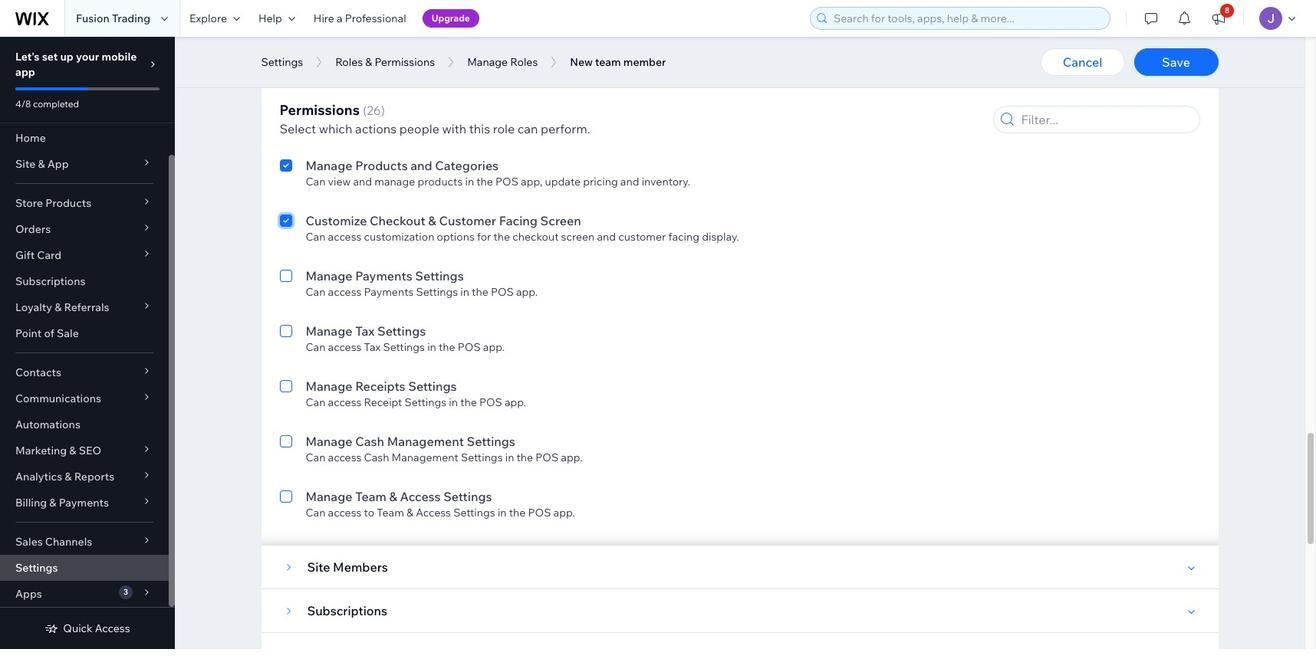 Task type: locate. For each thing, give the bounding box(es) containing it.
view left actions
[[328, 120, 351, 134]]

subscriptions down card
[[15, 275, 86, 288]]

1 horizontal spatial permissions
[[375, 55, 435, 69]]

0 vertical spatial team
[[355, 490, 387, 505]]

the inside manage payments settings can access payments settings in the pos app.
[[472, 285, 489, 299]]

access down manage cash management settings can access cash management settings in the pos app.
[[400, 490, 441, 505]]

access inside sidebar element
[[95, 622, 130, 636]]

payments down "analytics & reports" dropdown button
[[59, 496, 109, 510]]

cancel
[[1063, 54, 1103, 70]]

2 access from the top
[[328, 285, 362, 299]]

app. inside manage tax settings can access tax settings in the pos app.
[[483, 341, 505, 354]]

1 horizontal spatial roles
[[510, 55, 538, 69]]

0 horizontal spatial products
[[45, 196, 91, 210]]

products up "orders" dropdown button
[[45, 196, 91, 210]]

in inside manage discounts can view and add discount templates in the pos app.
[[495, 120, 504, 134]]

screen
[[541, 213, 581, 229]]

billing
[[15, 496, 47, 510]]

0 vertical spatial subscriptions
[[15, 275, 86, 288]]

manage inside button
[[467, 55, 508, 69]]

team right to
[[377, 506, 404, 520]]

& left edit,
[[365, 55, 372, 69]]

can inside manage receipts settings can access receipt settings in the pos app.
[[306, 396, 326, 410]]

access inside manage receipts settings can access receipt settings in the pos app.
[[328, 396, 362, 410]]

& down manage cash management settings can access cash management settings in the pos app.
[[389, 490, 397, 505]]

management down manage receipts settings can access receipt settings in the pos app.
[[387, 434, 464, 450]]

and right screen
[[597, 230, 616, 244]]

can inside customize checkout & customer facing screen can access customization options for the checkout screen and customer facing display.
[[306, 230, 326, 244]]

customer up options
[[439, 213, 496, 229]]

& right "checkout"
[[428, 213, 437, 229]]

0 horizontal spatial site
[[15, 157, 35, 171]]

9 can from the top
[[306, 506, 326, 520]]

of
[[44, 327, 54, 341]]

2 roles from the left
[[510, 55, 538, 69]]

manage for roles
[[467, 55, 508, 69]]

products for store
[[45, 196, 91, 210]]

can inside manage products and categories can view and manage products in the pos app, update pricing and inventory.
[[306, 175, 326, 189]]

manage
[[306, 48, 353, 63], [467, 55, 508, 69], [306, 103, 353, 118], [306, 158, 353, 173], [306, 269, 353, 284], [306, 324, 353, 339], [306, 379, 353, 394], [306, 434, 353, 450], [306, 490, 353, 505]]

1 vertical spatial permissions
[[280, 101, 360, 119]]

1 horizontal spatial customer
[[439, 213, 496, 229]]

automations
[[15, 418, 81, 432]]

manage inside manage payments settings can access payments settings in the pos app.
[[306, 269, 353, 284]]

0 vertical spatial payments
[[355, 269, 413, 284]]

7 can from the top
[[306, 396, 326, 410]]

can inside manage tax settings can access tax settings in the pos app.
[[306, 341, 326, 354]]

0 vertical spatial site
[[15, 157, 35, 171]]

tax
[[355, 324, 375, 339], [364, 341, 381, 354]]

customer
[[355, 48, 413, 63], [439, 213, 496, 229]]

upgrade
[[432, 12, 470, 24]]

payments
[[355, 269, 413, 284], [364, 285, 414, 299], [59, 496, 109, 510]]

your
[[76, 50, 99, 64]]

1 view from the top
[[328, 120, 351, 134]]

roles inside button
[[510, 55, 538, 69]]

reports
[[74, 470, 114, 484]]

manage for cash
[[306, 434, 353, 450]]

3 can from the top
[[306, 175, 326, 189]]

receipts
[[355, 379, 406, 394]]

0 horizontal spatial customer
[[355, 48, 413, 63]]

8 can from the top
[[306, 451, 326, 465]]

can inside manage team & access settings can access to team & access settings in the pos app.
[[306, 506, 326, 520]]

1 horizontal spatial site
[[307, 560, 330, 575]]

marketing
[[15, 444, 67, 458]]

new
[[570, 55, 593, 69]]

checkout
[[370, 213, 426, 229]]

roles left new
[[510, 55, 538, 69]]

manage left (add,
[[328, 64, 369, 78]]

customize
[[306, 213, 367, 229]]

manage up "checkout"
[[375, 175, 415, 189]]

2 view from the top
[[328, 175, 351, 189]]

& for seo
[[69, 444, 76, 458]]

None checkbox
[[280, 46, 292, 78], [280, 322, 292, 354], [280, 377, 292, 410], [280, 433, 292, 465], [280, 488, 292, 520], [280, 46, 292, 78], [280, 322, 292, 354], [280, 377, 292, 410], [280, 433, 292, 465], [280, 488, 292, 520]]

view up customize
[[328, 175, 351, 189]]

and up the products
[[411, 158, 433, 173]]

subscriptions link
[[0, 269, 169, 295]]

and inside manage discounts can view and add discount templates in the pos app.
[[353, 120, 372, 134]]

app,
[[521, 175, 543, 189]]

6 can from the top
[[306, 341, 326, 354]]

pos inside manage products and categories can view and manage products in the pos app, update pricing and inventory.
[[496, 175, 519, 189]]

quick access
[[63, 622, 130, 636]]

5 can from the top
[[306, 285, 326, 299]]

in inside manage products and categories can view and manage products in the pos app, update pricing and inventory.
[[465, 175, 474, 189]]

4 can from the top
[[306, 230, 326, 244]]

roles inside button
[[335, 55, 363, 69]]

1 vertical spatial site
[[307, 560, 330, 575]]

the
[[506, 120, 523, 134], [477, 175, 493, 189], [494, 230, 510, 244], [472, 285, 489, 299], [439, 341, 455, 354], [460, 396, 477, 410], [517, 451, 533, 465], [509, 506, 526, 520]]

perform.
[[541, 121, 591, 137]]

pos inside manage cash management settings can access cash management settings in the pos app.
[[536, 451, 559, 465]]

Search for tools, apps, help & more... field
[[829, 8, 1106, 29]]

roles left (add,
[[335, 55, 363, 69]]

site down home
[[15, 157, 35, 171]]

profile.
[[518, 64, 553, 78]]

manage customer profiles can manage (add, edit, delete) customer's profile.
[[306, 48, 553, 78]]

site left members
[[307, 560, 330, 575]]

1 roles from the left
[[335, 55, 363, 69]]

access inside manage payments settings can access payments settings in the pos app.
[[328, 285, 362, 299]]

team
[[355, 490, 387, 505], [377, 506, 404, 520]]

2 vertical spatial access
[[95, 622, 130, 636]]

site & app
[[15, 157, 69, 171]]

payments up manage tax settings can access tax settings in the pos app.
[[364, 285, 414, 299]]

in
[[495, 120, 504, 134], [465, 175, 474, 189], [461, 285, 470, 299], [427, 341, 436, 354], [449, 396, 458, 410], [505, 451, 514, 465], [498, 506, 507, 520]]

sidebar element
[[0, 37, 175, 650]]

products inside manage products and categories can view and manage products in the pos app, update pricing and inventory.
[[355, 158, 408, 173]]

options
[[437, 230, 475, 244]]

1 vertical spatial view
[[328, 175, 351, 189]]

customer up (add,
[[355, 48, 413, 63]]

members
[[333, 560, 388, 575]]

and down (
[[353, 120, 372, 134]]

access
[[400, 490, 441, 505], [416, 506, 451, 520], [95, 622, 130, 636]]

view
[[328, 120, 351, 134], [328, 175, 351, 189]]

& inside button
[[365, 55, 372, 69]]

roles & permissions button
[[328, 51, 443, 74]]

communications button
[[0, 386, 169, 412]]

3
[[124, 588, 128, 598]]

app. inside manage cash management settings can access cash management settings in the pos app.
[[561, 451, 583, 465]]

2 can from the top
[[306, 120, 326, 134]]

manage inside manage cash management settings can access cash management settings in the pos app.
[[306, 434, 353, 450]]

& for reports
[[65, 470, 72, 484]]

completed
[[33, 98, 79, 110]]

customization
[[364, 230, 435, 244]]

orders
[[15, 223, 51, 236]]

cancel button
[[1041, 48, 1125, 76]]

5 access from the top
[[328, 451, 362, 465]]

0 vertical spatial products
[[355, 158, 408, 173]]

3 access from the top
[[328, 341, 362, 354]]

save
[[1162, 54, 1191, 70]]

manage inside manage discounts can view and add discount templates in the pos app.
[[306, 103, 353, 118]]

payments down customization
[[355, 269, 413, 284]]

1 horizontal spatial manage
[[375, 175, 415, 189]]

profiles
[[415, 48, 459, 63]]

categories
[[435, 158, 499, 173]]

& right the loyalty
[[55, 301, 62, 315]]

manage inside manage customer profiles can manage (add, edit, delete) customer's profile.
[[306, 48, 353, 63]]

& right billing
[[49, 496, 56, 510]]

pos inside manage receipts settings can access receipt settings in the pos app.
[[479, 396, 502, 410]]

0 vertical spatial permissions
[[375, 55, 435, 69]]

can inside manage discounts can view and add discount templates in the pos app.
[[306, 120, 326, 134]]

0 vertical spatial manage
[[328, 64, 369, 78]]

0 vertical spatial cash
[[355, 434, 384, 450]]

8
[[1225, 5, 1230, 15]]

1 vertical spatial customer
[[439, 213, 496, 229]]

management up manage team & access settings can access to team & access settings in the pos app.
[[392, 451, 459, 465]]

1 can from the top
[[306, 64, 326, 78]]

1 vertical spatial payments
[[364, 285, 414, 299]]

gift card
[[15, 249, 62, 262]]

1 horizontal spatial products
[[355, 158, 408, 173]]

& for app
[[38, 157, 45, 171]]

app
[[15, 65, 35, 79]]

access inside customize checkout & customer facing screen can access customization options for the checkout screen and customer facing display.
[[328, 230, 362, 244]]

access right to
[[416, 506, 451, 520]]

can
[[306, 64, 326, 78], [306, 120, 326, 134], [306, 175, 326, 189], [306, 230, 326, 244], [306, 285, 326, 299], [306, 341, 326, 354], [306, 396, 326, 410], [306, 451, 326, 465], [306, 506, 326, 520]]

in inside manage tax settings can access tax settings in the pos app.
[[427, 341, 436, 354]]

manage inside manage customer profiles can manage (add, edit, delete) customer's profile.
[[328, 64, 369, 78]]

site for site & app
[[15, 157, 35, 171]]

& left reports
[[65, 470, 72, 484]]

2 vertical spatial payments
[[59, 496, 109, 510]]

4 access from the top
[[328, 396, 362, 410]]

permissions ( 26 ) select which actions people with this role can perform.
[[280, 101, 591, 137]]

loyalty
[[15, 301, 52, 315]]

billing & payments
[[15, 496, 109, 510]]

0 horizontal spatial roles
[[335, 55, 363, 69]]

site inside dropdown button
[[15, 157, 35, 171]]

1 access from the top
[[328, 230, 362, 244]]

0 horizontal spatial subscriptions
[[15, 275, 86, 288]]

26
[[367, 103, 381, 118]]

this
[[469, 121, 490, 137]]

products down actions
[[355, 158, 408, 173]]

0 horizontal spatial manage
[[328, 64, 369, 78]]

products inside dropdown button
[[45, 196, 91, 210]]

loyalty & referrals button
[[0, 295, 169, 321]]

Filter... field
[[1017, 107, 1195, 133]]

team
[[595, 55, 621, 69]]

actions
[[355, 121, 397, 137]]

manage discounts can view and add discount templates in the pos app.
[[306, 103, 572, 134]]

0 vertical spatial customer
[[355, 48, 413, 63]]

discounts
[[355, 103, 413, 118]]

manage for products
[[306, 158, 353, 173]]

1 horizontal spatial subscriptions
[[307, 604, 388, 619]]

team up to
[[355, 490, 387, 505]]

1 vertical spatial team
[[377, 506, 404, 520]]

management
[[387, 434, 464, 450], [392, 451, 459, 465]]

inventory.
[[642, 175, 691, 189]]

& left app
[[38, 157, 45, 171]]

manage inside manage team & access settings can access to team & access settings in the pos app.
[[306, 490, 353, 505]]

& for referrals
[[55, 301, 62, 315]]

let's
[[15, 50, 40, 64]]

in inside manage cash management settings can access cash management settings in the pos app.
[[505, 451, 514, 465]]

0 vertical spatial view
[[328, 120, 351, 134]]

receipt
[[364, 396, 402, 410]]

6 access from the top
[[328, 506, 362, 520]]

analytics
[[15, 470, 62, 484]]

& left seo
[[69, 444, 76, 458]]

& inside popup button
[[49, 496, 56, 510]]

fusion trading
[[76, 12, 150, 25]]

contacts button
[[0, 360, 169, 386]]

app.
[[551, 120, 572, 134], [516, 285, 538, 299], [483, 341, 505, 354], [505, 396, 527, 410], [561, 451, 583, 465], [554, 506, 575, 520]]

store products button
[[0, 190, 169, 216]]

None checkbox
[[280, 101, 292, 134], [280, 157, 292, 189], [280, 212, 292, 244], [280, 267, 292, 299], [280, 101, 292, 134], [280, 157, 292, 189], [280, 212, 292, 244], [280, 267, 292, 299]]

hire a professional
[[314, 12, 406, 25]]

manage inside manage products and categories can view and manage products in the pos app, update pricing and inventory.
[[306, 158, 353, 173]]

quick
[[63, 622, 93, 636]]

manage inside manage receipts settings can access receipt settings in the pos app.
[[306, 379, 353, 394]]

customer
[[619, 230, 666, 244]]

subscriptions down site members
[[307, 604, 388, 619]]

permissions
[[375, 55, 435, 69], [280, 101, 360, 119]]

0 horizontal spatial permissions
[[280, 101, 360, 119]]

1 vertical spatial products
[[45, 196, 91, 210]]

mobile
[[102, 50, 137, 64]]

the inside manage receipts settings can access receipt settings in the pos app.
[[460, 396, 477, 410]]

access right quick
[[95, 622, 130, 636]]

permissions inside roles & permissions button
[[375, 55, 435, 69]]

manage inside manage tax settings can access tax settings in the pos app.
[[306, 324, 353, 339]]

app. inside manage receipts settings can access receipt settings in the pos app.
[[505, 396, 527, 410]]

pos inside manage team & access settings can access to team & access settings in the pos app.
[[528, 506, 551, 520]]

subscriptions inside sidebar element
[[15, 275, 86, 288]]

upgrade button
[[422, 9, 479, 28]]

store
[[15, 196, 43, 210]]

1 vertical spatial manage
[[375, 175, 415, 189]]

point of sale
[[15, 327, 79, 341]]

and
[[353, 120, 372, 134], [411, 158, 433, 173], [353, 175, 372, 189], [621, 175, 640, 189], [597, 230, 616, 244]]

the inside manage discounts can view and add discount templates in the pos app.
[[506, 120, 523, 134]]



Task type: vqa. For each thing, say whether or not it's contained in the screenshot.
bottommost email
no



Task type: describe. For each thing, give the bounding box(es) containing it.
settings link
[[0, 556, 169, 582]]

can
[[518, 121, 538, 137]]

hire a professional link
[[304, 0, 416, 37]]

orders button
[[0, 216, 169, 242]]

and up customize
[[353, 175, 372, 189]]

manage for receipts
[[306, 379, 353, 394]]

gift
[[15, 249, 35, 262]]

pos inside manage discounts can view and add discount templates in the pos app.
[[525, 120, 548, 134]]

the inside manage team & access settings can access to team & access settings in the pos app.
[[509, 506, 526, 520]]

to
[[364, 506, 374, 520]]

manage cash management settings can access cash management settings in the pos app.
[[306, 434, 583, 465]]

and right the pricing
[[621, 175, 640, 189]]

0 vertical spatial tax
[[355, 324, 375, 339]]

access inside manage team & access settings can access to team & access settings in the pos app.
[[328, 506, 362, 520]]

hire
[[314, 12, 334, 25]]

home link
[[0, 125, 169, 151]]

edit,
[[399, 64, 421, 78]]

display.
[[702, 230, 739, 244]]

customer's
[[461, 64, 516, 78]]

gift card button
[[0, 242, 169, 269]]

professional
[[345, 12, 406, 25]]

products
[[418, 175, 463, 189]]

billing & payments button
[[0, 490, 169, 516]]

communications
[[15, 392, 101, 406]]

8 button
[[1202, 0, 1236, 37]]

can inside manage payments settings can access payments settings in the pos app.
[[306, 285, 326, 299]]

site for site members
[[307, 560, 330, 575]]

checkout
[[513, 230, 559, 244]]

1 vertical spatial access
[[416, 506, 451, 520]]

facing
[[669, 230, 700, 244]]

let's set up your mobile app
[[15, 50, 137, 79]]

manage for customer
[[306, 48, 353, 63]]

& right to
[[407, 506, 414, 520]]

for
[[477, 230, 491, 244]]

with
[[442, 121, 467, 137]]

apps
[[15, 588, 42, 602]]

manage receipts settings can access receipt settings in the pos app.
[[306, 379, 527, 410]]

app. inside manage payments settings can access payments settings in the pos app.
[[516, 285, 538, 299]]

(
[[363, 103, 367, 118]]

manage for payments
[[306, 269, 353, 284]]

1 vertical spatial subscriptions
[[307, 604, 388, 619]]

settings inside button
[[261, 55, 303, 69]]

set
[[42, 50, 58, 64]]

)
[[381, 103, 385, 118]]

people
[[400, 121, 440, 137]]

in inside manage team & access settings can access to team & access settings in the pos app.
[[498, 506, 507, 520]]

which
[[319, 121, 352, 137]]

1 vertical spatial management
[[392, 451, 459, 465]]

new team member button
[[563, 51, 674, 74]]

0 vertical spatial access
[[400, 490, 441, 505]]

customer inside manage customer profiles can manage (add, edit, delete) customer's profile.
[[355, 48, 413, 63]]

update
[[545, 175, 581, 189]]

manage team & access settings can access to team & access settings in the pos app.
[[306, 490, 575, 520]]

seo
[[79, 444, 101, 458]]

role
[[493, 121, 515, 137]]

manage tax settings can access tax settings in the pos app.
[[306, 324, 505, 354]]

& for permissions
[[365, 55, 372, 69]]

4/8 completed
[[15, 98, 79, 110]]

sales channels button
[[0, 529, 169, 556]]

settings button
[[254, 51, 311, 74]]

1 vertical spatial tax
[[364, 341, 381, 354]]

app
[[47, 157, 69, 171]]

sales channels
[[15, 536, 92, 549]]

pricing
[[583, 175, 618, 189]]

help button
[[249, 0, 304, 37]]

pos inside manage payments settings can access payments settings in the pos app.
[[491, 285, 514, 299]]

0 vertical spatial management
[[387, 434, 464, 450]]

site members
[[307, 560, 388, 575]]

discount
[[396, 120, 440, 134]]

manage payments settings can access payments settings in the pos app.
[[306, 269, 538, 299]]

manage for team
[[306, 490, 353, 505]]

and inside customize checkout & customer facing screen can access customization options for the checkout screen and customer facing display.
[[597, 230, 616, 244]]

point
[[15, 327, 42, 341]]

app. inside manage discounts can view and add discount templates in the pos app.
[[551, 120, 572, 134]]

a
[[337, 12, 343, 25]]

in inside manage payments settings can access payments settings in the pos app.
[[461, 285, 470, 299]]

analytics & reports button
[[0, 464, 169, 490]]

roles & permissions
[[335, 55, 435, 69]]

view inside manage discounts can view and add discount templates in the pos app.
[[328, 120, 351, 134]]

marketing & seo button
[[0, 438, 169, 464]]

the inside customize checkout & customer facing screen can access customization options for the checkout screen and customer facing display.
[[494, 230, 510, 244]]

the inside manage cash management settings can access cash management settings in the pos app.
[[517, 451, 533, 465]]

the inside manage products and categories can view and manage products in the pos app, update pricing and inventory.
[[477, 175, 493, 189]]

card
[[37, 249, 62, 262]]

facing
[[499, 213, 538, 229]]

1 vertical spatial cash
[[364, 451, 389, 465]]

channels
[[45, 536, 92, 549]]

manage for tax
[[306, 324, 353, 339]]

fusion
[[76, 12, 110, 25]]

trading
[[112, 12, 150, 25]]

customer inside customize checkout & customer facing screen can access customization options for the checkout screen and customer facing display.
[[439, 213, 496, 229]]

& for payments
[[49, 496, 56, 510]]

access inside manage tax settings can access tax settings in the pos app.
[[328, 341, 362, 354]]

store products
[[15, 196, 91, 210]]

manage inside manage products and categories can view and manage products in the pos app, update pricing and inventory.
[[375, 175, 415, 189]]

explore
[[190, 12, 227, 25]]

up
[[60, 50, 74, 64]]

settings inside sidebar element
[[15, 562, 58, 575]]

4/8
[[15, 98, 31, 110]]

site & app button
[[0, 151, 169, 177]]

permissions inside permissions ( 26 ) select which actions people with this role can perform.
[[280, 101, 360, 119]]

customize checkout & customer facing screen can access customization options for the checkout screen and customer facing display.
[[306, 213, 739, 244]]

access inside manage cash management settings can access cash management settings in the pos app.
[[328, 451, 362, 465]]

point of sale link
[[0, 321, 169, 347]]

pos inside manage tax settings can access tax settings in the pos app.
[[458, 341, 481, 354]]

in inside manage receipts settings can access receipt settings in the pos app.
[[449, 396, 458, 410]]

products for manage
[[355, 158, 408, 173]]

app. inside manage team & access settings can access to team & access settings in the pos app.
[[554, 506, 575, 520]]

loyalty & referrals
[[15, 301, 109, 315]]

home
[[15, 131, 46, 145]]

can inside manage cash management settings can access cash management settings in the pos app.
[[306, 451, 326, 465]]

manage for discounts
[[306, 103, 353, 118]]

templates
[[442, 120, 493, 134]]

quick access button
[[45, 622, 130, 636]]

the inside manage tax settings can access tax settings in the pos app.
[[439, 341, 455, 354]]

payments inside popup button
[[59, 496, 109, 510]]

delete)
[[424, 64, 459, 78]]

& inside customize checkout & customer facing screen can access customization options for the checkout screen and customer facing display.
[[428, 213, 437, 229]]

contacts
[[15, 366, 61, 380]]

can inside manage customer profiles can manage (add, edit, delete) customer's profile.
[[306, 64, 326, 78]]

view inside manage products and categories can view and manage products in the pos app, update pricing and inventory.
[[328, 175, 351, 189]]

sale
[[57, 327, 79, 341]]



